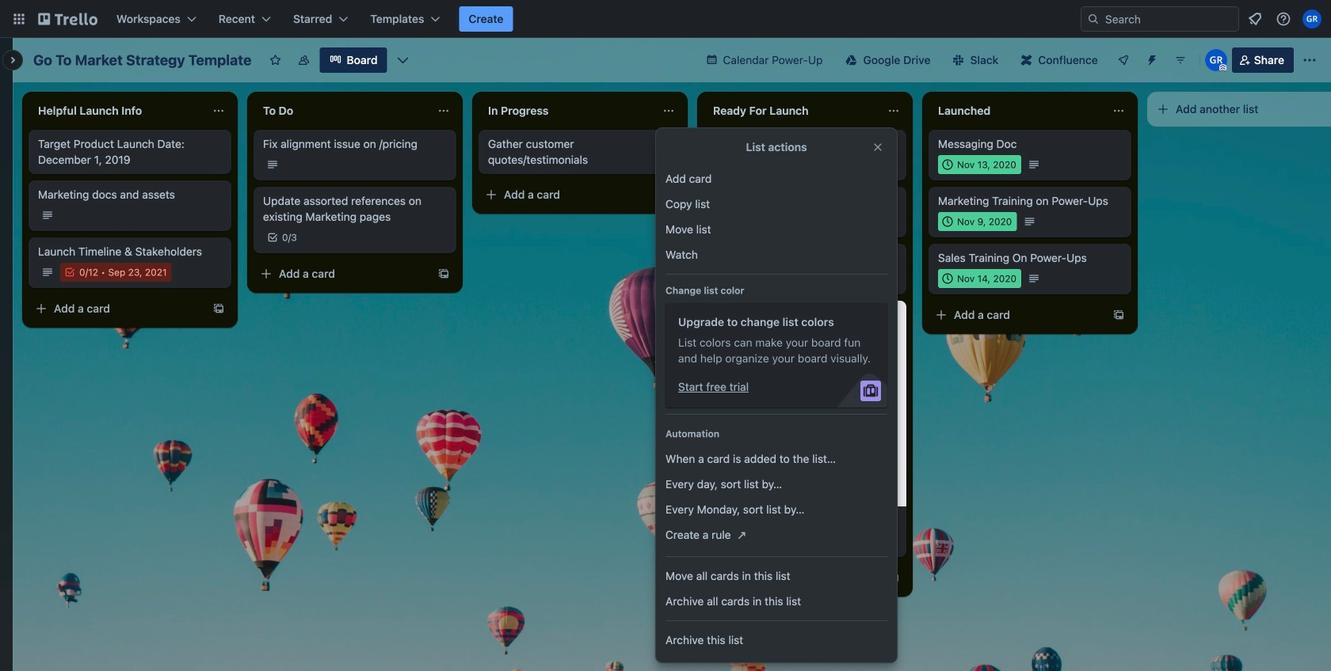 Task type: describe. For each thing, give the bounding box(es) containing it.
primary element
[[0, 0, 1331, 38]]

1 horizontal spatial create from template… image
[[437, 268, 450, 280]]

slack icon image
[[953, 55, 964, 66]]

google drive icon image
[[846, 55, 857, 66]]

0 horizontal spatial create from template… image
[[662, 189, 675, 201]]

back to home image
[[38, 6, 97, 32]]

0 notifications image
[[1246, 10, 1265, 29]]

2 horizontal spatial create from template… image
[[1112, 309, 1125, 322]]

greg robinson (gregrobinson96) image
[[1205, 49, 1227, 71]]

this member is an admin of this board. image
[[1219, 64, 1226, 71]]



Task type: vqa. For each thing, say whether or not it's contained in the screenshot.
'invitations,'
no



Task type: locate. For each thing, give the bounding box(es) containing it.
show menu image
[[1302, 52, 1318, 68]]

1 vertical spatial create from template… image
[[212, 303, 225, 315]]

workspace visible image
[[297, 54, 310, 67]]

None checkbox
[[713, 155, 796, 174], [938, 155, 1021, 174], [713, 212, 792, 231], [713, 269, 793, 288], [713, 532, 792, 551], [713, 155, 796, 174], [938, 155, 1021, 174], [713, 212, 792, 231], [713, 269, 793, 288], [713, 532, 792, 551]]

create from template… image
[[437, 268, 450, 280], [212, 303, 225, 315]]

0 vertical spatial create from template… image
[[437, 268, 450, 280]]

0 horizontal spatial create from template… image
[[212, 303, 225, 315]]

create from template… image
[[662, 189, 675, 201], [1112, 309, 1125, 322], [887, 572, 900, 585]]

power ups image
[[1117, 54, 1130, 67]]

None text field
[[479, 98, 656, 124], [929, 98, 1106, 124], [479, 98, 656, 124], [929, 98, 1106, 124]]

Search field
[[1081, 6, 1239, 32]]

search image
[[1087, 13, 1100, 25]]

open information menu image
[[1276, 11, 1292, 27]]

2 vertical spatial create from template… image
[[887, 572, 900, 585]]

1 vertical spatial create from template… image
[[1112, 309, 1125, 322]]

None checkbox
[[938, 212, 1017, 231], [938, 269, 1021, 288], [938, 212, 1017, 231], [938, 269, 1021, 288]]

customize views image
[[395, 52, 411, 68]]

1 horizontal spatial create from template… image
[[887, 572, 900, 585]]

confluence icon image
[[1021, 55, 1032, 66]]

star or unstar board image
[[269, 54, 282, 67]]

Board name text field
[[25, 48, 259, 73]]

greg robinson (gregrobinson96) image
[[1303, 10, 1322, 29]]

None text field
[[29, 98, 206, 124], [254, 98, 431, 124], [704, 98, 881, 124], [29, 98, 206, 124], [254, 98, 431, 124], [704, 98, 881, 124]]

0 vertical spatial create from template… image
[[662, 189, 675, 201]]

automation image
[[1139, 48, 1161, 70]]



